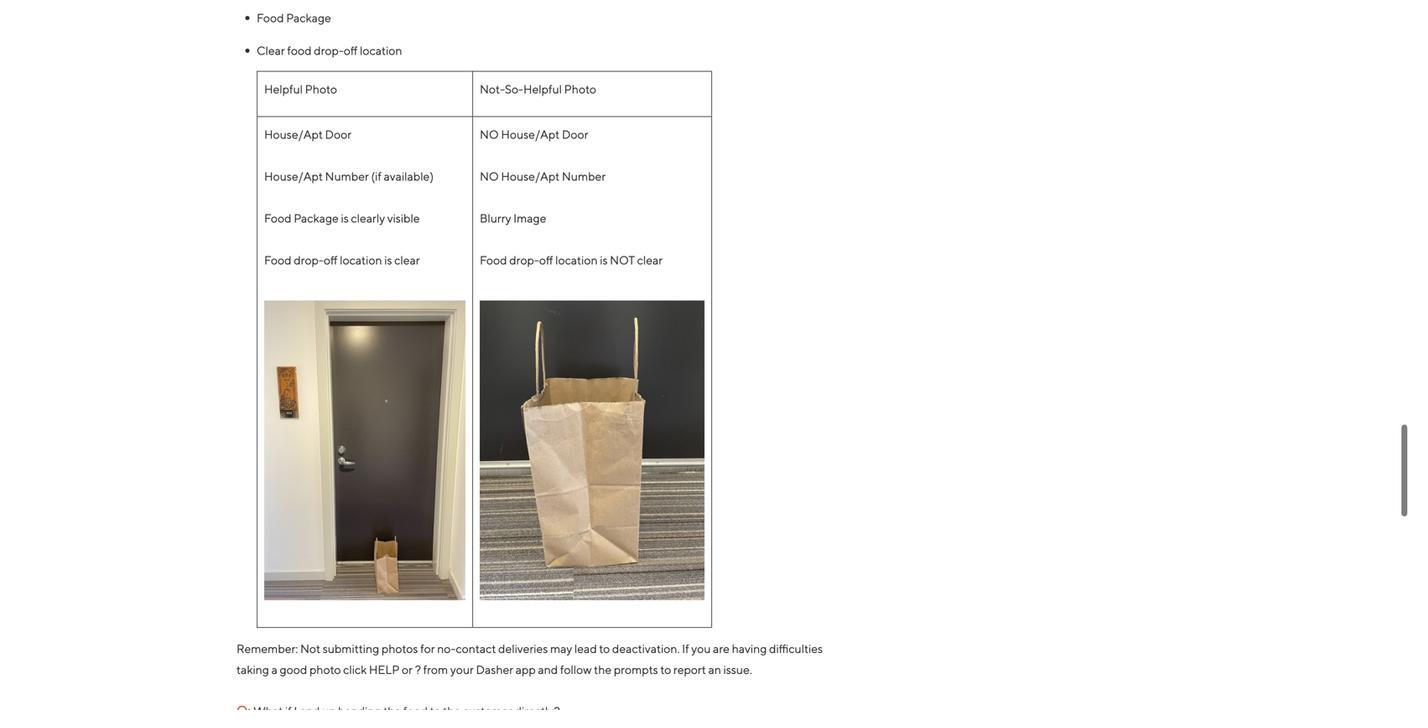 Task type: describe. For each thing, give the bounding box(es) containing it.
photos
[[382, 642, 418, 656]]

clear food drop-off location
[[257, 44, 402, 57]]

no house/apt number
[[480, 170, 608, 183]]

house/apt door
[[264, 127, 354, 141]]

may
[[550, 642, 573, 656]]

deactivation.
[[613, 642, 680, 656]]

or
[[402, 663, 413, 677]]

food package is clearly visible
[[264, 211, 420, 225]]

contact
[[456, 642, 496, 656]]

remember:
[[237, 642, 298, 656]]

food drop-off location is clear
[[264, 253, 420, 267]]

location for no house/apt door
[[556, 253, 598, 267]]

remember: not submitting photos for no-contact deliveries may lead to deactivation. if you are having difficulties taking a good photo click help or ? from your dasher app and follow the prompts to report an issue.
[[237, 642, 823, 677]]

lead
[[575, 642, 597, 656]]

not-so-helpful photo
[[480, 82, 597, 96]]

food
[[287, 44, 312, 57]]

drop- for no
[[510, 253, 539, 267]]

your
[[450, 663, 474, 677]]

dasher
[[476, 663, 514, 677]]

0 horizontal spatial is
[[341, 211, 349, 225]]

app
[[516, 663, 536, 677]]

is for food
[[385, 253, 392, 267]]

0 horizontal spatial to
[[599, 642, 610, 656]]

0 horizontal spatial number
[[325, 169, 369, 183]]

(if
[[371, 169, 382, 183]]

no for no house/apt number
[[480, 170, 499, 183]]

deliveries
[[498, 642, 548, 656]]

difficulties
[[770, 642, 823, 656]]

for
[[420, 642, 435, 656]]

house/apt number (if available)
[[264, 169, 436, 183]]

helpful photo
[[264, 82, 337, 96]]

good
[[280, 663, 307, 677]]

you
[[692, 642, 711, 656]]

if
[[682, 642, 689, 656]]

a
[[272, 663, 278, 677]]

not
[[610, 253, 635, 267]]

off for house/apt door
[[324, 253, 338, 267]]

is for blurry
[[600, 253, 608, 267]]

food for food drop-off location is clear
[[264, 253, 292, 267]]

package for food package is clearly visible
[[294, 211, 339, 225]]

food for food package
[[257, 11, 284, 25]]

package for food package
[[286, 11, 331, 25]]



Task type: vqa. For each thing, say whether or not it's contained in the screenshot.
OFF to the left
yes



Task type: locate. For each thing, give the bounding box(es) containing it.
submitting
[[323, 642, 379, 656]]

0 vertical spatial package
[[286, 11, 331, 25]]

clear right not at top left
[[637, 253, 663, 267]]

clearly
[[351, 211, 385, 225]]

1 horizontal spatial helpful
[[524, 82, 562, 96]]

helpful
[[264, 82, 303, 96], [524, 82, 562, 96]]

having
[[732, 642, 767, 656]]

off
[[344, 44, 358, 57], [324, 253, 338, 267], [539, 253, 553, 267]]

blurry
[[480, 211, 511, 225]]

0 horizontal spatial off
[[324, 253, 338, 267]]

location down clearly
[[340, 253, 382, 267]]

1 no from the top
[[480, 128, 499, 141]]

taking
[[237, 663, 269, 677]]

photo down clear food drop-off location
[[305, 82, 337, 96]]

1 vertical spatial package
[[294, 211, 339, 225]]

clear
[[257, 44, 285, 57]]

1 horizontal spatial is
[[385, 253, 392, 267]]

no for no house/apt door
[[480, 128, 499, 141]]

0 horizontal spatial helpful
[[264, 82, 303, 96]]

an
[[709, 663, 722, 677]]

are
[[713, 642, 730, 656]]

door up no house/apt number
[[562, 128, 589, 141]]

food package
[[257, 11, 331, 25]]

is down the visible
[[385, 253, 392, 267]]

0 horizontal spatial clear
[[394, 253, 420, 267]]

report
[[674, 663, 706, 677]]

number
[[325, 169, 369, 183], [562, 170, 606, 183]]

1 photo from the left
[[305, 82, 337, 96]]

clear down the visible
[[394, 253, 420, 267]]

off down food package is clearly visible
[[324, 253, 338, 267]]

is
[[341, 211, 349, 225], [385, 253, 392, 267], [600, 253, 608, 267]]

drop- down the image
[[510, 253, 539, 267]]

1 horizontal spatial number
[[562, 170, 606, 183]]

2 helpful from the left
[[524, 82, 562, 96]]

drop-
[[314, 44, 344, 57], [294, 253, 324, 267], [510, 253, 539, 267]]

food down blurry at the left top of the page
[[480, 253, 507, 267]]

location for house/apt door
[[340, 253, 382, 267]]

2 horizontal spatial is
[[600, 253, 608, 267]]

?
[[415, 663, 421, 677]]

is left clearly
[[341, 211, 349, 225]]

issue.
[[724, 663, 752, 677]]

is left not at top left
[[600, 253, 608, 267]]

number left (if
[[325, 169, 369, 183]]

off for no house/apt door
[[539, 253, 553, 267]]

photo up no house/apt door
[[564, 82, 597, 96]]

1 vertical spatial to
[[661, 663, 671, 677]]

off right food
[[344, 44, 358, 57]]

follow
[[560, 663, 592, 677]]

house/apt down house/apt door
[[264, 169, 323, 183]]

1 horizontal spatial photo
[[564, 82, 597, 96]]

food for food drop-off location is not clear
[[480, 253, 507, 267]]

blurry image
[[480, 211, 547, 225]]

to right lead
[[599, 642, 610, 656]]

house/apt up the image
[[501, 170, 560, 183]]

help
[[369, 663, 400, 677]]

photo
[[305, 82, 337, 96], [564, 82, 597, 96]]

1 helpful from the left
[[264, 82, 303, 96]]

no house/apt door
[[480, 128, 591, 141]]

drop- down food package is clearly visible
[[294, 253, 324, 267]]

photo
[[310, 663, 341, 677]]

package up food drop-off location is clear
[[294, 211, 339, 225]]

2 photo from the left
[[564, 82, 597, 96]]

0 horizontal spatial door
[[325, 127, 352, 141]]

food up food drop-off location is clear
[[264, 211, 292, 225]]

not
[[300, 642, 321, 656]]

location right food
[[360, 44, 402, 57]]

number down no house/apt door
[[562, 170, 606, 183]]

from
[[423, 663, 448, 677]]

helpful down clear
[[264, 82, 303, 96]]

0 vertical spatial to
[[599, 642, 610, 656]]

1 vertical spatial no
[[480, 170, 499, 183]]

to left report
[[661, 663, 671, 677]]

off down the image
[[539, 253, 553, 267]]

helpful up no house/apt door
[[524, 82, 562, 96]]

clear
[[394, 253, 420, 267], [637, 253, 663, 267]]

to
[[599, 642, 610, 656], [661, 663, 671, 677]]

house/apt down the helpful photo
[[264, 127, 323, 141]]

no
[[480, 128, 499, 141], [480, 170, 499, 183]]

0 horizontal spatial photo
[[305, 82, 337, 96]]

package up food
[[286, 11, 331, 25]]

house/apt
[[264, 127, 323, 141], [501, 128, 560, 141], [264, 169, 323, 183], [501, 170, 560, 183]]

1 horizontal spatial clear
[[637, 253, 663, 267]]

food
[[257, 11, 284, 25], [264, 211, 292, 225], [264, 253, 292, 267], [480, 253, 507, 267]]

food down food package is clearly visible
[[264, 253, 292, 267]]

so-
[[505, 82, 524, 96]]

click
[[343, 663, 367, 677]]

location left not at top left
[[556, 253, 598, 267]]

1 horizontal spatial off
[[344, 44, 358, 57]]

no up blurry at the left top of the page
[[480, 170, 499, 183]]

no down not-
[[480, 128, 499, 141]]

2 no from the top
[[480, 170, 499, 183]]

door
[[325, 127, 352, 141], [562, 128, 589, 141]]

the
[[594, 663, 612, 677]]

1 horizontal spatial door
[[562, 128, 589, 141]]

1 horizontal spatial to
[[661, 663, 671, 677]]

door up house/apt number (if available)
[[325, 127, 352, 141]]

no-
[[437, 642, 456, 656]]

package
[[286, 11, 331, 25], [294, 211, 339, 225]]

food up clear
[[257, 11, 284, 25]]

prompts
[[614, 663, 658, 677]]

image
[[514, 211, 547, 225]]

food drop-off location is not clear
[[480, 253, 663, 267]]

2 horizontal spatial off
[[539, 253, 553, 267]]

location
[[360, 44, 402, 57], [340, 253, 382, 267], [556, 253, 598, 267]]

0 vertical spatial no
[[480, 128, 499, 141]]

drop- for house/apt
[[294, 253, 324, 267]]

drop- right food
[[314, 44, 344, 57]]

not-
[[480, 82, 505, 96]]

food for food package is clearly visible
[[264, 211, 292, 225]]

house/apt up no house/apt number
[[501, 128, 560, 141]]

available)
[[384, 169, 434, 183]]

and
[[538, 663, 558, 677]]

visible
[[387, 211, 420, 225]]



